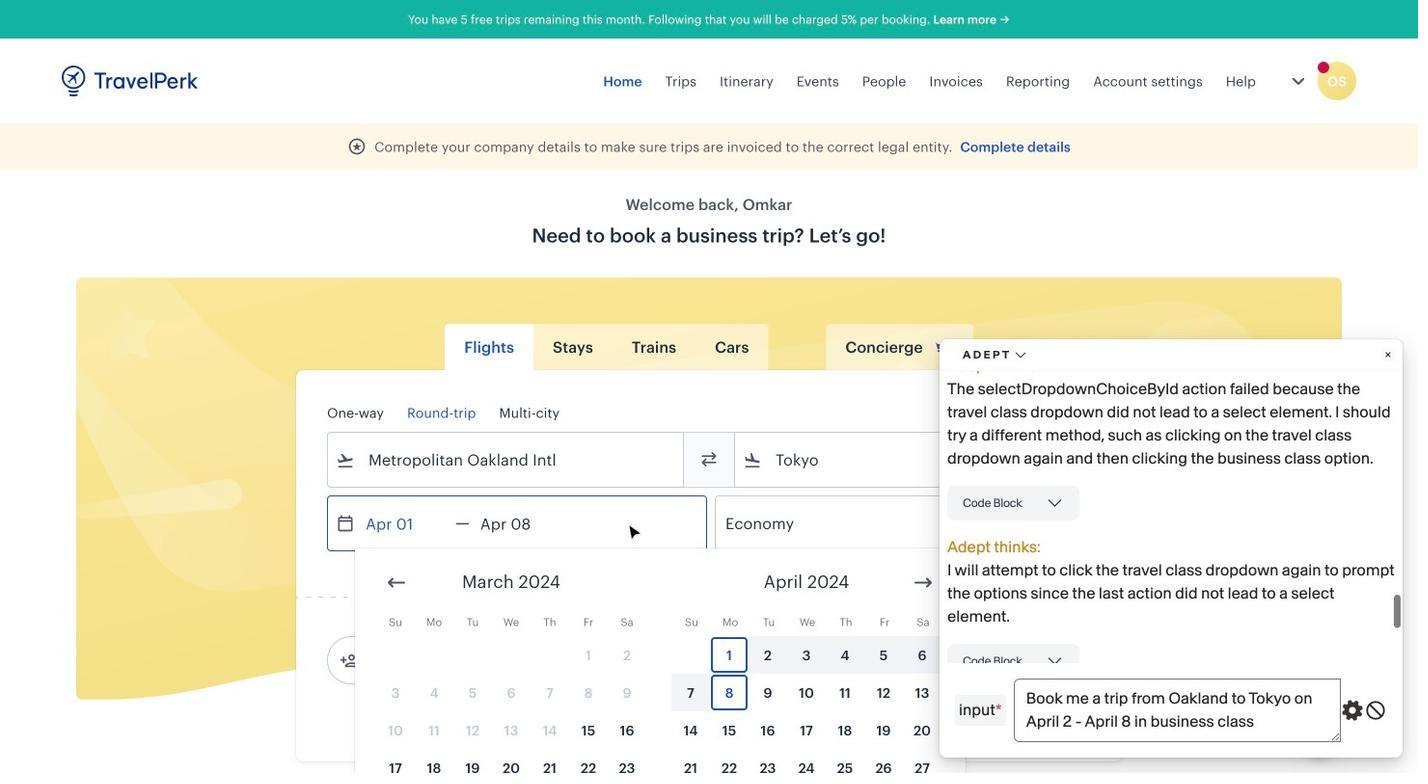 Task type: describe. For each thing, give the bounding box(es) containing it.
Depart text field
[[355, 497, 455, 551]]

move backward to switch to the previous month. image
[[385, 572, 408, 595]]

calendar application
[[355, 549, 1418, 774]]

From search field
[[355, 445, 658, 476]]

Return text field
[[470, 497, 570, 551]]

move forward to switch to the next month. image
[[912, 572, 935, 595]]



Task type: locate. For each thing, give the bounding box(es) containing it.
To search field
[[762, 445, 1065, 476]]



Task type: vqa. For each thing, say whether or not it's contained in the screenshot.
Add first traveler "search box" on the left of the page
no



